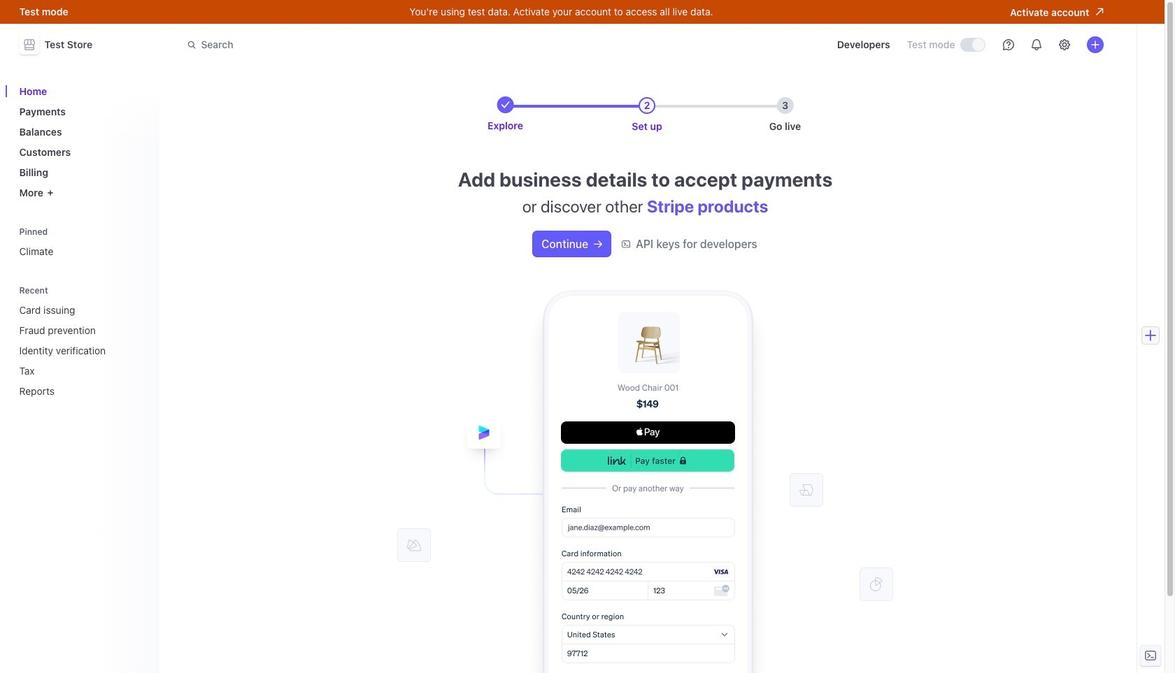 Task type: vqa. For each thing, say whether or not it's contained in the screenshot.
Test mode checkbox
yes



Task type: describe. For each thing, give the bounding box(es) containing it.
notifications image
[[1031, 39, 1042, 50]]

settings image
[[1059, 39, 1070, 50]]

svg image
[[594, 240, 602, 249]]

2 recent element from the top
[[14, 299, 151, 403]]

1 recent element from the top
[[14, 281, 151, 403]]



Task type: locate. For each thing, give the bounding box(es) containing it.
clear history image
[[137, 286, 145, 295]]

core navigation links element
[[14, 80, 151, 204]]

edit pins image
[[137, 228, 145, 236]]

Search text field
[[179, 32, 573, 58]]

Test mode checkbox
[[961, 39, 985, 51]]

recent element
[[14, 281, 151, 403], [14, 299, 151, 403]]

None search field
[[179, 32, 573, 58]]

pinned element
[[14, 222, 151, 263]]

help image
[[1003, 39, 1014, 50]]



